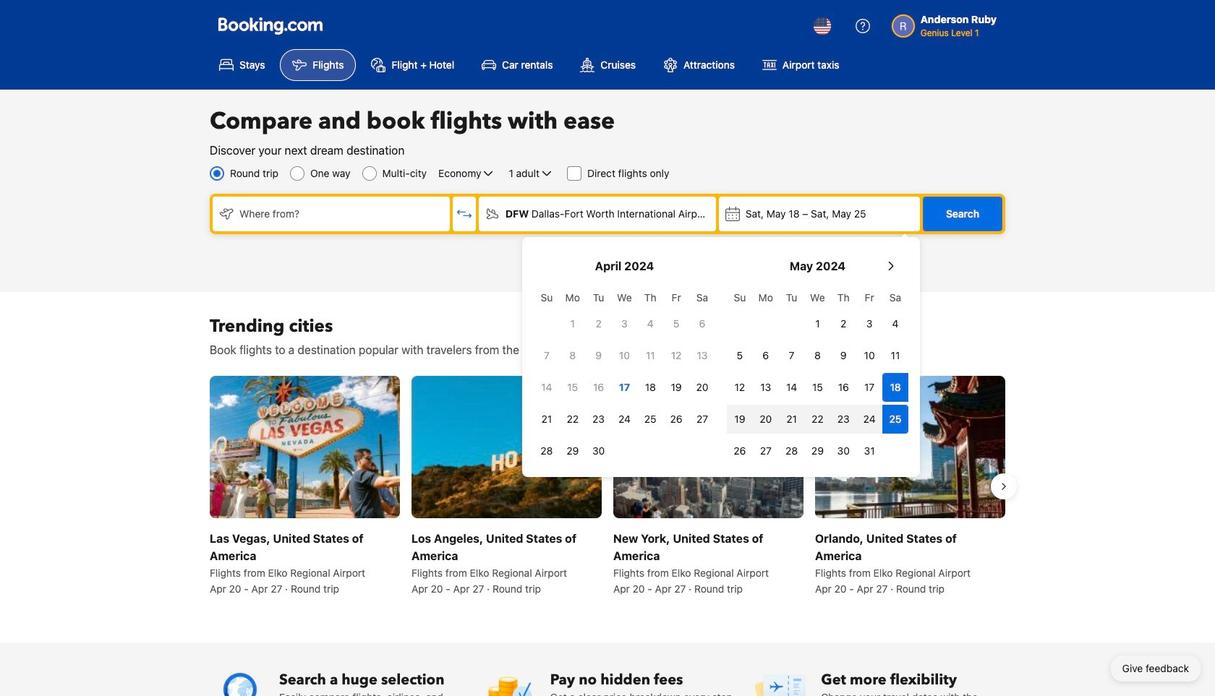Task type: describe. For each thing, give the bounding box(es) containing it.
11 April 2024 checkbox
[[637, 341, 663, 370]]

10 May 2024 checkbox
[[856, 341, 882, 370]]

2 grid from the left
[[727, 284, 908, 466]]

24 April 2024 checkbox
[[612, 405, 637, 434]]

9 April 2024 checkbox
[[586, 341, 612, 370]]

3 May 2024 checkbox
[[856, 310, 882, 338]]

your account menu anderson ruby genius level 1 element
[[892, 12, 997, 40]]

13 May 2024 checkbox
[[753, 373, 779, 402]]

16 May 2024 checkbox
[[831, 373, 856, 402]]

6 May 2024 checkbox
[[753, 341, 779, 370]]

3 April 2024 checkbox
[[612, 310, 637, 338]]

29 May 2024 checkbox
[[805, 437, 831, 466]]

12 May 2024 checkbox
[[727, 373, 753, 402]]

23 May 2024 checkbox
[[831, 405, 856, 434]]

22 May 2024 checkbox
[[805, 405, 831, 434]]

23 April 2024 checkbox
[[586, 405, 612, 434]]

18 May 2024 checkbox
[[882, 373, 908, 402]]

27 April 2024 checkbox
[[689, 405, 715, 434]]

new york, united states of america image
[[613, 376, 803, 519]]

21 April 2024 checkbox
[[534, 405, 560, 434]]

30 April 2024 checkbox
[[586, 437, 612, 466]]

31 May 2024 checkbox
[[856, 437, 882, 466]]

26 May 2024 checkbox
[[727, 437, 753, 466]]

5 April 2024 checkbox
[[663, 310, 689, 338]]

27 May 2024 checkbox
[[753, 437, 779, 466]]

19 April 2024 checkbox
[[663, 373, 689, 402]]

11 May 2024 checkbox
[[882, 341, 908, 370]]

13 April 2024 checkbox
[[689, 341, 715, 370]]

las vegas, united states of america image
[[210, 376, 400, 519]]

orlando, united states of america image
[[815, 376, 1005, 519]]

2 May 2024 checkbox
[[831, 310, 856, 338]]

26 April 2024 checkbox
[[663, 405, 689, 434]]

14 May 2024 checkbox
[[779, 373, 805, 402]]

28 May 2024 checkbox
[[779, 437, 805, 466]]



Task type: locate. For each thing, give the bounding box(es) containing it.
25 May 2024 checkbox
[[882, 405, 908, 434]]

grid
[[534, 284, 715, 466], [727, 284, 908, 466]]

24 May 2024 checkbox
[[856, 405, 882, 434]]

7 May 2024 checkbox
[[779, 341, 805, 370]]

los angeles, united states of america image
[[412, 376, 602, 519]]

20 May 2024 checkbox
[[753, 405, 779, 434]]

15 May 2024 checkbox
[[805, 373, 831, 402]]

10 April 2024 checkbox
[[612, 341, 637, 370]]

12 April 2024 checkbox
[[663, 341, 689, 370]]

8 April 2024 checkbox
[[560, 341, 586, 370]]

4 April 2024 checkbox
[[637, 310, 663, 338]]

8 May 2024 checkbox
[[805, 341, 831, 370]]

17 May 2024 checkbox
[[856, 373, 882, 402]]

9 May 2024 checkbox
[[831, 341, 856, 370]]

4 May 2024 checkbox
[[882, 310, 908, 338]]

25 April 2024 checkbox
[[637, 405, 663, 434]]

6 April 2024 checkbox
[[689, 310, 715, 338]]

1 horizontal spatial grid
[[727, 284, 908, 466]]

20 April 2024 checkbox
[[689, 373, 715, 402]]

15 April 2024 checkbox
[[560, 373, 586, 402]]

5 May 2024 checkbox
[[727, 341, 753, 370]]

7 April 2024 checkbox
[[534, 341, 560, 370]]

region
[[198, 370, 1017, 603]]

18 April 2024 checkbox
[[637, 373, 663, 402]]

flights homepage image
[[218, 17, 323, 35]]

29 April 2024 checkbox
[[560, 437, 586, 466]]

17 April 2024 checkbox
[[612, 373, 637, 402]]

21 May 2024 checkbox
[[779, 405, 805, 434]]

19 May 2024 checkbox
[[727, 405, 753, 434]]

28 April 2024 checkbox
[[534, 437, 560, 466]]

30 May 2024 checkbox
[[831, 437, 856, 466]]

cell
[[882, 370, 908, 402], [727, 402, 753, 434], [753, 402, 779, 434], [779, 402, 805, 434], [805, 402, 831, 434], [831, 402, 856, 434], [856, 402, 882, 434], [882, 402, 908, 434]]

1 grid from the left
[[534, 284, 715, 466]]

22 April 2024 checkbox
[[560, 405, 586, 434]]

16 April 2024 checkbox
[[586, 373, 612, 402]]

1 May 2024 checkbox
[[805, 310, 831, 338]]

0 horizontal spatial grid
[[534, 284, 715, 466]]

2 April 2024 checkbox
[[586, 310, 612, 338]]

1 April 2024 checkbox
[[560, 310, 586, 338]]

14 April 2024 checkbox
[[534, 373, 560, 402]]



Task type: vqa. For each thing, say whether or not it's contained in the screenshot.
Does El Hotel Pacha have a pool? 'dropdown button' at the top of the page
no



